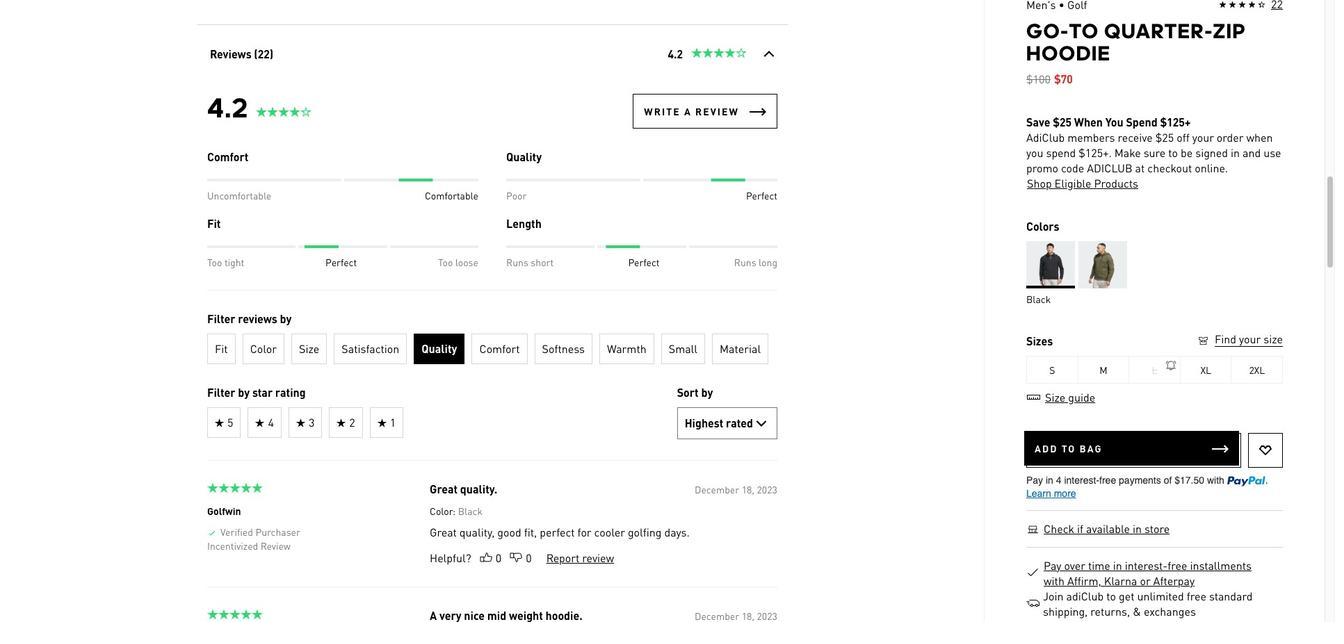 Task type: vqa. For each thing, say whether or not it's contained in the screenshot.
'order'
yes



Task type: locate. For each thing, give the bounding box(es) containing it.
4.2 up comfort
[[207, 91, 248, 124]]

0 vertical spatial $25
[[1053, 115, 1071, 129]]

1 vertical spatial great
[[429, 525, 456, 540]]

you
[[1105, 115, 1123, 129]]

1
[[390, 415, 395, 430]]

to up returns,
[[1106, 589, 1116, 604]]

filter up fit
[[207, 312, 235, 326]]

to inside go-to quarter-zip hoodie $100 $70
[[1069, 19, 1099, 43]]

review
[[695, 105, 739, 118], [582, 551, 614, 565]]

1 vertical spatial in
[[1133, 521, 1142, 536]]

0 horizontal spatial $25
[[1053, 115, 1071, 129]]

satisfaction link
[[334, 334, 407, 364]]

members
[[1067, 130, 1115, 145]]

0 horizontal spatial to
[[1106, 589, 1116, 604]]

add to bag
[[1035, 442, 1103, 455]]

free
[[1168, 558, 1187, 573], [1187, 589, 1206, 604]]

0
[[495, 551, 501, 565], [525, 551, 531, 565]]

your inside save $25 when you spend $125+ adiclub members receive $25 off your order when you spend $125+. make sure to be signed in and use promo code adiclub at checkout online. shop eligible products
[[1192, 130, 1214, 145]]

report
[[546, 551, 579, 565]]

2 horizontal spatial perfect
[[746, 189, 777, 202]]

cooler
[[594, 525, 625, 540]]

1 horizontal spatial $25
[[1155, 130, 1174, 145]]

0 vertical spatial your
[[1192, 130, 1214, 145]]

too left loose
[[438, 256, 453, 268]]

free for interest-
[[1168, 558, 1187, 573]]

your up signed
[[1192, 130, 1214, 145]]

find your size button
[[1197, 332, 1283, 349]]

1 vertical spatial $25
[[1155, 130, 1174, 145]]

0 vertical spatial great
[[429, 482, 457, 496]]

0 horizontal spatial perfect
[[325, 256, 356, 268]]

installments
[[1190, 558, 1252, 573]]

0 down fit,
[[525, 551, 531, 565]]

0 vertical spatial black
[[1026, 293, 1051, 305]]

affirm,
[[1067, 574, 1101, 588]]

4
[[268, 415, 274, 430]]

filter for filter by star rating
[[207, 385, 235, 400]]

4 link
[[248, 407, 281, 438]]

1 runs from the left
[[506, 256, 528, 268]]

to up $70
[[1069, 19, 1099, 43]]

runs long
[[734, 256, 777, 268]]

too tight
[[207, 256, 244, 268]]

1 vertical spatial your
[[1239, 332, 1261, 346]]

black down product color: black image
[[1026, 293, 1051, 305]]

in up klarna
[[1113, 558, 1122, 573]]

free down afterpay
[[1187, 589, 1206, 604]]

size guide link
[[1026, 390, 1096, 405]]

perfect
[[539, 525, 574, 540]]

promo
[[1026, 161, 1058, 175]]

color:
[[429, 505, 455, 517]]

2 horizontal spatial by
[[701, 385, 713, 400]]

in left store
[[1133, 521, 1142, 536]]

signed
[[1195, 145, 1228, 160]]

1 horizontal spatial size
[[1264, 332, 1283, 346]]

0 horizontal spatial your
[[1192, 130, 1214, 145]]

in inside button
[[1133, 521, 1142, 536]]

$100
[[1026, 72, 1051, 86]]

by left 'star'
[[238, 385, 249, 400]]

black up the quality,
[[458, 505, 482, 517]]

runs left short
[[506, 256, 528, 268]]

to left be
[[1168, 145, 1178, 160]]

save $25 when you spend $125+ adiclub members receive $25 off your order when you spend $125+. make sure to be signed in and use promo code adiclub at checkout online. shop eligible products
[[1026, 115, 1281, 191]]

quality
[[421, 341, 457, 356]]

filter up 5 link
[[207, 385, 235, 400]]

and
[[1243, 145, 1261, 160]]

0 down good
[[495, 551, 501, 565]]

review inside the write a review button
[[695, 105, 739, 118]]

free inside pay over time in interest-free installments with affirm, klarna or afterpay
[[1168, 558, 1187, 573]]

1 horizontal spatial your
[[1239, 332, 1261, 346]]

1 too from the left
[[207, 256, 222, 268]]

None field
[[677, 407, 777, 439]]

to
[[1069, 19, 1099, 43], [1061, 442, 1076, 455]]

small link
[[661, 334, 705, 364]]

size link
[[291, 334, 327, 364]]

2 0 from the left
[[525, 551, 531, 565]]

2023
[[756, 483, 777, 496]]

0 horizontal spatial by
[[238, 385, 249, 400]]

sizes
[[1026, 334, 1053, 348]]

your right find
[[1239, 332, 1261, 346]]

unlimited
[[1137, 589, 1184, 604]]

get
[[1119, 589, 1134, 604]]

runs left long
[[734, 256, 756, 268]]

helpful?
[[429, 551, 471, 565]]

0 horizontal spatial too
[[207, 256, 222, 268]]

to
[[1168, 145, 1178, 160], [1106, 589, 1116, 604]]

runs
[[506, 256, 528, 268], [734, 256, 756, 268]]

too left tight
[[207, 256, 222, 268]]

s button
[[1027, 356, 1078, 384]]

size up 2xl button at the right bottom of page
[[1264, 332, 1283, 346]]

to for go-
[[1069, 19, 1099, 43]]

2 filter from the top
[[207, 385, 235, 400]]

size right color
[[299, 341, 319, 356]]

1 vertical spatial review
[[582, 551, 614, 565]]

great
[[429, 482, 457, 496], [429, 525, 456, 540]]

1 horizontal spatial to
[[1168, 145, 1178, 160]]

0 vertical spatial to
[[1069, 19, 1099, 43]]

star
[[252, 385, 272, 400]]

rated
[[726, 416, 753, 430]]

poor
[[506, 189, 526, 202]]

by right sort on the bottom of page
[[701, 385, 713, 400]]

for
[[577, 525, 591, 540]]

1 vertical spatial to
[[1106, 589, 1116, 604]]

1 horizontal spatial review
[[695, 105, 739, 118]]

over
[[1064, 558, 1085, 573]]

1 filter from the top
[[207, 312, 235, 326]]

1 horizontal spatial in
[[1133, 521, 1142, 536]]

runs for runs long
[[734, 256, 756, 268]]

checkout
[[1148, 161, 1192, 175]]

exchanges
[[1144, 604, 1196, 619]]

review inside report review button
[[582, 551, 614, 565]]

if
[[1077, 521, 1083, 536]]

1 vertical spatial to
[[1061, 442, 1076, 455]]

none field containing highest rated
[[677, 407, 777, 439]]

0 horizontal spatial in
[[1113, 558, 1122, 573]]

great up color:
[[429, 482, 457, 496]]

0 vertical spatial review
[[695, 105, 739, 118]]

1 horizontal spatial runs
[[734, 256, 756, 268]]

color
[[250, 341, 276, 356]]

add to bag button
[[1024, 431, 1239, 466]]

join
[[1043, 589, 1064, 604]]

filter
[[207, 312, 235, 326], [207, 385, 235, 400]]

$25
[[1053, 115, 1071, 129], [1155, 130, 1174, 145]]

loose
[[455, 256, 478, 268]]

quality,
[[459, 525, 494, 540]]

comfort
[[207, 149, 248, 164]]

5
[[227, 415, 233, 430]]

you
[[1026, 145, 1043, 160]]

2 horizontal spatial in
[[1231, 145, 1240, 160]]

1 vertical spatial filter
[[207, 385, 235, 400]]

join adiclub to get unlimited free standard shipping, returns, & exchanges
[[1043, 589, 1253, 619]]

1 horizontal spatial 0
[[525, 551, 531, 565]]

great down color:
[[429, 525, 456, 540]]

1 vertical spatial 4.2
[[207, 91, 248, 124]]

$25 up adiclub on the top right of page
[[1053, 115, 1071, 129]]

2 too from the left
[[438, 256, 453, 268]]

to left bag
[[1061, 442, 1076, 455]]

2 vertical spatial in
[[1113, 558, 1122, 573]]

by
[[280, 312, 291, 326], [238, 385, 249, 400], [701, 385, 713, 400]]

highest
[[684, 416, 723, 430]]

2 runs from the left
[[734, 256, 756, 268]]

1 vertical spatial black
[[458, 505, 482, 517]]

0 horizontal spatial review
[[582, 551, 614, 565]]

1 horizontal spatial too
[[438, 256, 453, 268]]

free inside join adiclub to get unlimited free standard shipping, returns, & exchanges
[[1187, 589, 1206, 604]]

when
[[1074, 115, 1103, 129]]

filter reviews by
[[207, 312, 291, 326]]

color link
[[242, 334, 284, 364]]

0 vertical spatial to
[[1168, 145, 1178, 160]]

review down cooler
[[582, 551, 614, 565]]

material
[[719, 341, 760, 356]]

by for filter by star rating
[[238, 385, 249, 400]]

1 vertical spatial free
[[1187, 589, 1206, 604]]

quality.
[[460, 482, 497, 496]]

0 vertical spatial free
[[1168, 558, 1187, 573]]

2 great from the top
[[429, 525, 456, 540]]

warmth
[[607, 341, 646, 356]]

review right 'a'
[[695, 105, 739, 118]]

0 vertical spatial in
[[1231, 145, 1240, 160]]

incentivized
[[207, 540, 258, 552]]

write
[[644, 105, 680, 118]]

in inside pay over time in interest-free installments with affirm, klarna or afterpay
[[1113, 558, 1122, 573]]

reviews
[[210, 47, 251, 61]]

0 vertical spatial 4.2
[[668, 47, 682, 61]]

go-
[[1026, 19, 1069, 43]]

0 horizontal spatial black
[[458, 505, 482, 517]]

1 horizontal spatial black
[[1026, 293, 1051, 305]]

1 horizontal spatial by
[[280, 312, 291, 326]]

find
[[1215, 332, 1236, 346]]

to for add
[[1061, 442, 1076, 455]]

1 great from the top
[[429, 482, 457, 496]]

5 link
[[207, 407, 241, 438]]

4.2 up write
[[668, 47, 682, 61]]

by right reviews
[[280, 312, 291, 326]]

0 horizontal spatial 0
[[495, 551, 501, 565]]

golfwin
[[207, 505, 241, 517]]

in down the order
[[1231, 145, 1240, 160]]

pay over time in interest-free installments with affirm, klarna or afterpay link
[[1043, 558, 1274, 589]]

write a review button
[[633, 94, 777, 129]]

free up afterpay
[[1168, 558, 1187, 573]]

to inside button
[[1061, 442, 1076, 455]]

perfect for quality
[[746, 189, 777, 202]]

0 vertical spatial filter
[[207, 312, 235, 326]]

in for store
[[1133, 521, 1142, 536]]

$25 up sure
[[1155, 130, 1174, 145]]

reviews
[[238, 312, 277, 326]]

1 horizontal spatial perfect
[[628, 256, 659, 268]]

0 horizontal spatial size
[[299, 341, 319, 356]]

0 horizontal spatial runs
[[506, 256, 528, 268]]



Task type: describe. For each thing, give the bounding box(es) containing it.
receive
[[1118, 130, 1153, 145]]

1 0 from the left
[[495, 551, 501, 565]]

store
[[1144, 521, 1170, 536]]

material link
[[712, 334, 768, 364]]

use
[[1263, 145, 1281, 160]]

afterpay
[[1153, 574, 1195, 588]]

pay
[[1044, 558, 1061, 573]]

fit
[[215, 341, 227, 356]]

find your size
[[1215, 332, 1283, 346]]

good
[[497, 525, 521, 540]]

comfortable
[[424, 189, 478, 202]]

days.
[[664, 525, 689, 540]]

$125+
[[1160, 115, 1191, 129]]

your inside find your size button
[[1239, 332, 1261, 346]]

too for too loose
[[438, 256, 453, 268]]

m button
[[1078, 356, 1129, 384]]

to inside join adiclub to get unlimited free standard shipping, returns, & exchanges
[[1106, 589, 1116, 604]]

add
[[1035, 442, 1058, 455]]

runs short
[[506, 256, 553, 268]]

available
[[1086, 521, 1130, 536]]

by for sort by
[[701, 385, 713, 400]]

size
[[1045, 390, 1065, 405]]

0 horizontal spatial 4.2
[[207, 91, 248, 124]]

to inside save $25 when you spend $125+ adiclub members receive $25 off your order when you spend $125+. make sure to be signed in and use promo code adiclub at checkout online. shop eligible products
[[1168, 145, 1178, 160]]

with
[[1044, 574, 1064, 588]]

shipping,
[[1043, 604, 1088, 619]]

save
[[1026, 115, 1050, 129]]

golfing
[[627, 525, 661, 540]]

adiclub
[[1087, 161, 1132, 175]]

off
[[1177, 130, 1189, 145]]

short
[[530, 256, 553, 268]]

great for great quality, good fit, perfect for cooler golfing days.
[[429, 525, 456, 540]]

sort
[[677, 385, 698, 400]]

1 horizontal spatial 4.2
[[668, 47, 682, 61]]

satisfaction
[[341, 341, 399, 356]]

18,
[[741, 483, 754, 496]]

code
[[1061, 161, 1084, 175]]

great quality.
[[429, 482, 497, 496]]

too for too tight
[[207, 256, 222, 268]]

size guide
[[1045, 390, 1095, 405]]

3
[[308, 415, 314, 430]]

$125+.
[[1079, 145, 1112, 160]]

warmth link
[[599, 334, 654, 364]]

bag
[[1080, 442, 1103, 455]]

shop eligible products link
[[1026, 176, 1139, 191]]

quarter-
[[1104, 19, 1213, 43]]

2 link
[[329, 407, 362, 438]]

at
[[1135, 161, 1145, 175]]

length
[[506, 216, 541, 231]]

size inside button
[[1264, 332, 1283, 346]]

zip
[[1213, 19, 1246, 43]]

color: black
[[429, 505, 482, 517]]

find your size image
[[1197, 334, 1210, 348]]

check if available in store
[[1044, 521, 1170, 536]]

2
[[349, 415, 355, 430]]

runs for runs short
[[506, 256, 528, 268]]

product color: olive strata image
[[1078, 241, 1127, 289]]

fit
[[207, 216, 220, 231]]

adiclub
[[1026, 130, 1065, 145]]

klarna
[[1104, 574, 1137, 588]]

check if available in store button
[[1043, 521, 1170, 537]]

or
[[1140, 574, 1150, 588]]

interest-
[[1125, 558, 1168, 573]]

review
[[260, 540, 290, 552]]

reviews (22)
[[210, 47, 273, 61]]

fit,
[[524, 525, 537, 540]]

report review button
[[545, 551, 614, 566]]

spend
[[1126, 115, 1158, 129]]

great quality, good fit, perfect for cooler golfing days.
[[429, 525, 689, 540]]

go-to quarter-zip hoodie $100 $70
[[1026, 19, 1246, 86]]

highest rated
[[684, 416, 753, 430]]

adiclub
[[1066, 589, 1104, 604]]

perfect for fit
[[325, 256, 356, 268]]

filter for filter reviews by
[[207, 312, 235, 326]]

dropdown image
[[753, 415, 769, 432]]

3 link
[[288, 407, 322, 438]]

great for great quality.
[[429, 482, 457, 496]]

be
[[1181, 145, 1193, 160]]

too loose
[[438, 256, 478, 268]]

quality link
[[414, 334, 464, 364]]

s
[[1049, 364, 1055, 376]]

in for interest-
[[1113, 558, 1122, 573]]

2xl button
[[1232, 356, 1283, 384]]

order
[[1217, 130, 1244, 145]]

l button
[[1129, 356, 1181, 384]]

guide
[[1068, 390, 1095, 405]]

filter by star rating
[[207, 385, 305, 400]]

perfect for length
[[628, 256, 659, 268]]

check
[[1044, 521, 1074, 536]]

product color: black image
[[1026, 241, 1075, 289]]

sure
[[1144, 145, 1166, 160]]

in inside save $25 when you spend $125+ adiclub members receive $25 off your order when you spend $125+. make sure to be signed in and use promo code adiclub at checkout online. shop eligible products
[[1231, 145, 1240, 160]]

m
[[1099, 364, 1107, 376]]

free for unlimited
[[1187, 589, 1206, 604]]



